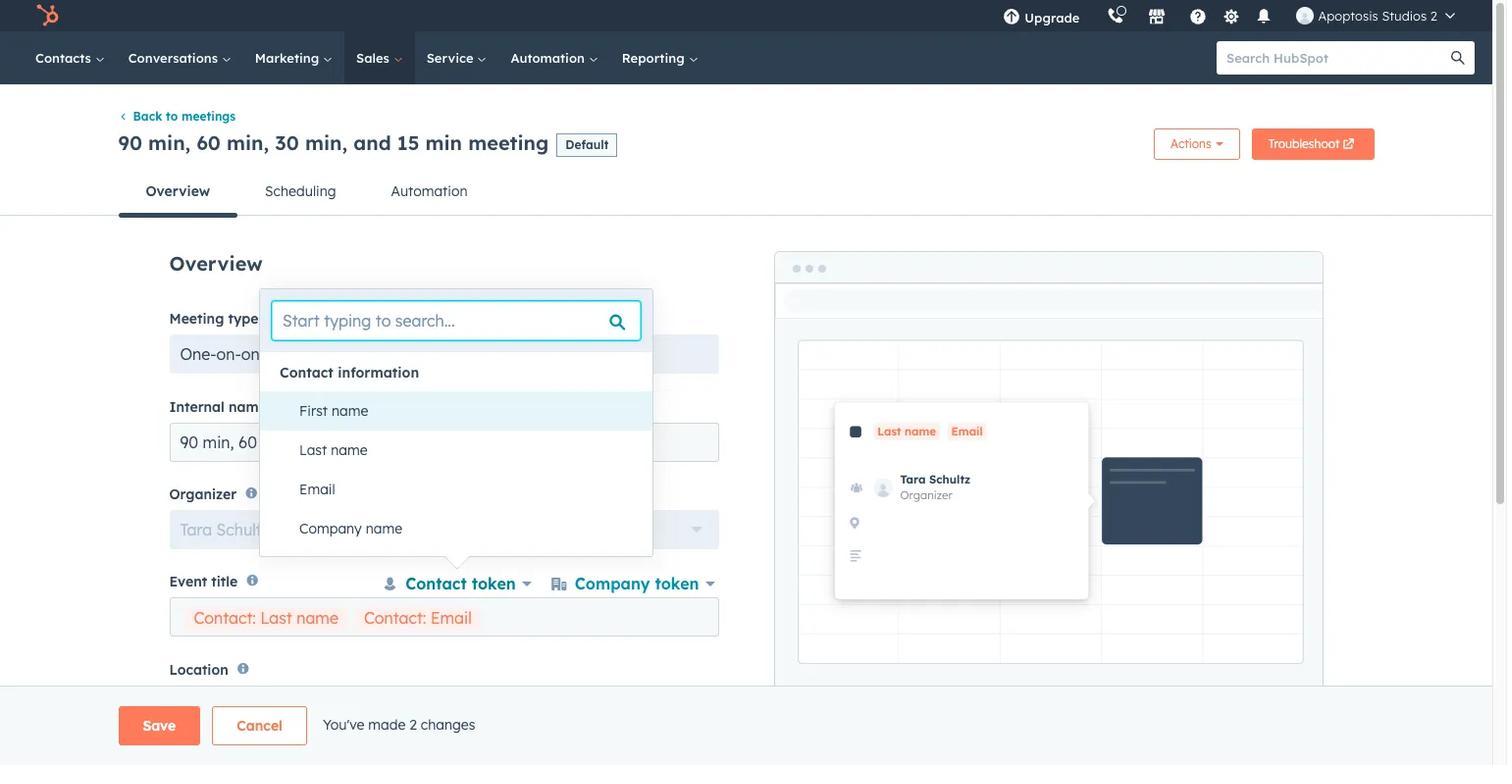 Task type: locate. For each thing, give the bounding box(es) containing it.
overview button
[[118, 168, 238, 218]]

0 vertical spatial automation
[[511, 50, 589, 66]]

0 horizontal spatial email
[[299, 481, 335, 499]]

2
[[1431, 8, 1438, 24], [410, 716, 417, 734]]

changes
[[421, 716, 475, 734]]

calling icon image
[[1108, 8, 1125, 26]]

back to meetings button
[[118, 109, 236, 124]]

email
[[299, 481, 335, 499], [431, 609, 472, 629]]

1 vertical spatial 2
[[410, 716, 417, 734]]

0 vertical spatial overview
[[146, 183, 210, 201]]

marketplaces button
[[1137, 0, 1178, 31]]

email down the contact token popup button
[[431, 609, 472, 629]]

none text field containing contact: last name
[[181, 604, 708, 652]]

1 vertical spatial overview
[[169, 252, 263, 276]]

1 vertical spatial last
[[261, 609, 292, 629]]

you've
[[323, 716, 365, 734]]

min, right 30
[[305, 131, 348, 155]]

None field
[[260, 290, 653, 549]]

1 vertical spatial automation
[[391, 183, 468, 201]]

contact for contact token
[[405, 575, 467, 594]]

0 horizontal spatial company
[[299, 520, 362, 538]]

1 contact: from the left
[[194, 609, 256, 629]]

add videoconference link button
[[169, 733, 402, 766]]

0 horizontal spatial contact:
[[194, 609, 256, 629]]

scheduling
[[265, 183, 336, 201]]

last down (me)
[[261, 609, 292, 629]]

reporting
[[622, 50, 688, 66]]

search button
[[1442, 41, 1475, 75]]

contact inside popup button
[[405, 575, 467, 594]]

None text field
[[181, 604, 708, 652]]

1 horizontal spatial automation
[[511, 50, 589, 66]]

hubspot image
[[35, 4, 59, 27]]

event title
[[169, 574, 238, 591]]

automation down min
[[391, 183, 468, 201]]

last inside button
[[299, 442, 327, 459]]

0 vertical spatial email
[[299, 481, 335, 499]]

default
[[566, 137, 609, 152]]

Internal name text field
[[169, 423, 719, 462]]

contact
[[280, 364, 334, 382], [405, 575, 467, 594]]

2 contact: from the left
[[364, 609, 426, 629]]

service link
[[415, 31, 499, 84]]

contact token button
[[378, 570, 536, 599]]

contact: email
[[364, 609, 472, 629]]

meeting
[[169, 310, 224, 328]]

tara schultz (me) button
[[169, 510, 719, 550]]

company inside popup button
[[575, 575, 650, 594]]

2 inside popup button
[[1431, 8, 1438, 24]]

search image
[[1452, 51, 1465, 65]]

0 horizontal spatial 2
[[410, 716, 417, 734]]

1 horizontal spatial 2
[[1431, 8, 1438, 24]]

1 horizontal spatial email
[[431, 609, 472, 629]]

name
[[229, 398, 267, 416], [332, 402, 368, 420], [331, 442, 368, 459], [366, 520, 402, 538], [297, 609, 339, 629]]

contact up contact: email
[[405, 575, 467, 594]]

30
[[275, 131, 299, 155]]

page section element
[[71, 707, 1422, 746]]

0 horizontal spatial last
[[261, 609, 292, 629]]

contact up first at the left bottom of page
[[280, 364, 334, 382]]

scheduling button
[[238, 168, 364, 215]]

overview
[[146, 183, 210, 201], [169, 252, 263, 276]]

actions
[[1171, 137, 1212, 151]]

conversations
[[128, 50, 222, 66]]

location element
[[169, 686, 719, 766]]

company name button
[[280, 509, 653, 549]]

upgrade image
[[1003, 9, 1021, 26]]

troubleshoot link
[[1252, 129, 1375, 160]]

1 vertical spatial contact
[[405, 575, 467, 594]]

none text field inside the event title element
[[181, 604, 708, 652]]

None text field
[[169, 686, 719, 725]]

1 vertical spatial email
[[431, 609, 472, 629]]

information
[[338, 364, 419, 382]]

name down (me)
[[297, 609, 339, 629]]

90 min, 60 min, 30 min, and 15 min meeting
[[118, 131, 549, 155]]

navigation containing overview
[[118, 168, 1375, 218]]

menu item
[[1094, 0, 1098, 31]]

last name
[[299, 442, 368, 459]]

1 vertical spatial company
[[575, 575, 650, 594]]

2 right made
[[410, 716, 417, 734]]

min, down to
[[148, 131, 191, 155]]

Start typing to search... search field
[[272, 301, 641, 341]]

overview inside button
[[146, 183, 210, 201]]

automation right service link
[[511, 50, 589, 66]]

1 horizontal spatial token
[[655, 575, 699, 594]]

0 vertical spatial last
[[299, 442, 327, 459]]

tara
[[180, 520, 212, 540]]

troubleshoot
[[1269, 137, 1340, 151]]

name down email button
[[366, 520, 402, 538]]

internal name
[[169, 398, 267, 416]]

organizer
[[169, 486, 237, 504]]

0 horizontal spatial automation
[[391, 183, 468, 201]]

back to meetings
[[133, 109, 236, 124]]

2 token from the left
[[655, 575, 699, 594]]

menu containing apoptosis studios 2
[[990, 0, 1469, 31]]

min, left 30
[[227, 131, 269, 155]]

last
[[299, 442, 327, 459], [261, 609, 292, 629]]

meeting
[[468, 131, 549, 155]]

marketing link
[[243, 31, 345, 84]]

name inside text box
[[297, 609, 339, 629]]

2 min, from the left
[[227, 131, 269, 155]]

menu
[[990, 0, 1469, 31]]

1 horizontal spatial last
[[299, 442, 327, 459]]

upgrade
[[1025, 10, 1080, 26]]

apoptosis studios 2 button
[[1285, 0, 1467, 31]]

contact:
[[194, 609, 256, 629], [364, 609, 426, 629]]

Search HubSpot search field
[[1217, 41, 1457, 75]]

2 inside page section element
[[410, 716, 417, 734]]

first name button
[[280, 392, 653, 431]]

notifications image
[[1256, 9, 1273, 26]]

token
[[472, 575, 516, 594], [655, 575, 699, 594]]

0 horizontal spatial contact
[[280, 364, 334, 382]]

1 token from the left
[[472, 575, 516, 594]]

company inside button
[[299, 520, 362, 538]]

contact: down the contact token popup button
[[364, 609, 426, 629]]

name right first at the left bottom of page
[[332, 402, 368, 420]]

overview up meeting type
[[169, 252, 263, 276]]

0 vertical spatial company
[[299, 520, 362, 538]]

1 horizontal spatial company
[[575, 575, 650, 594]]

min
[[425, 131, 462, 155]]

min,
[[148, 131, 191, 155], [227, 131, 269, 155], [305, 131, 348, 155]]

help image
[[1190, 9, 1208, 26]]

0 horizontal spatial token
[[472, 575, 516, 594]]

automation
[[511, 50, 589, 66], [391, 183, 468, 201]]

1 horizontal spatial min,
[[227, 131, 269, 155]]

you've made 2 changes
[[323, 716, 475, 734]]

meeting type
[[169, 310, 259, 328]]

0 vertical spatial contact
[[280, 364, 334, 382]]

email inside button
[[299, 481, 335, 499]]

(me)
[[273, 520, 308, 540]]

2 right studios
[[1431, 8, 1438, 24]]

none field containing contact information
[[260, 290, 653, 549]]

0 horizontal spatial min,
[[148, 131, 191, 155]]

cancel button
[[212, 707, 307, 746]]

name down first name
[[331, 442, 368, 459]]

email down last name
[[299, 481, 335, 499]]

tara schultz image
[[1297, 7, 1315, 25]]

navigation
[[118, 168, 1375, 218]]

last name button
[[280, 431, 653, 470]]

event title element
[[169, 570, 719, 661]]

0 vertical spatial 2
[[1431, 8, 1438, 24]]

contact: down title
[[194, 609, 256, 629]]

company
[[299, 520, 362, 538], [575, 575, 650, 594]]

email inside the event title element
[[431, 609, 472, 629]]

name right "internal"
[[229, 398, 267, 416]]

contact: last name
[[194, 609, 339, 629]]

1 min, from the left
[[148, 131, 191, 155]]

back
[[133, 109, 162, 124]]

2 horizontal spatial min,
[[305, 131, 348, 155]]

last down first at the left bottom of page
[[299, 442, 327, 459]]

overview down 60
[[146, 183, 210, 201]]

1 horizontal spatial contact
[[405, 575, 467, 594]]

token for company token
[[655, 575, 699, 594]]

1 horizontal spatial contact:
[[364, 609, 426, 629]]

made
[[368, 716, 406, 734]]

first
[[299, 402, 328, 420]]



Task type: vqa. For each thing, say whether or not it's contained in the screenshot.
Activity Feed
no



Task type: describe. For each thing, give the bounding box(es) containing it.
service
[[427, 50, 477, 66]]

cancel
[[237, 717, 283, 735]]

3 min, from the left
[[305, 131, 348, 155]]

sales
[[356, 50, 393, 66]]

marketing
[[255, 50, 323, 66]]

contact information
[[280, 364, 419, 382]]

conversations link
[[117, 31, 243, 84]]

name for company name
[[366, 520, 402, 538]]

first name
[[299, 402, 368, 420]]

contacts
[[35, 50, 95, 66]]

automation inside "link"
[[511, 50, 589, 66]]

calling icon button
[[1100, 3, 1133, 28]]

notifications button
[[1248, 0, 1281, 31]]

apoptosis studios 2
[[1319, 8, 1438, 24]]

company token
[[575, 575, 699, 594]]

type
[[228, 310, 259, 328]]

last inside text box
[[261, 609, 292, 629]]

automation button
[[364, 168, 495, 215]]

apoptosis
[[1319, 8, 1379, 24]]

60
[[197, 131, 221, 155]]

internal
[[169, 398, 225, 416]]

automation inside button
[[391, 183, 468, 201]]

email button
[[280, 470, 653, 509]]

save
[[143, 717, 176, 735]]

actions button
[[1154, 129, 1240, 160]]

studios
[[1382, 8, 1427, 24]]

tara schultz (me)
[[180, 520, 308, 540]]

company for company name
[[299, 520, 362, 538]]

2 for studios
[[1431, 8, 1438, 24]]

automation link
[[499, 31, 610, 84]]

settings link
[[1219, 5, 1244, 26]]

2 for made
[[410, 716, 417, 734]]

name for first name
[[332, 402, 368, 420]]

meetings
[[182, 109, 236, 124]]

name for internal name
[[229, 398, 267, 416]]

15
[[397, 131, 419, 155]]

contacts link
[[24, 31, 117, 84]]

settings image
[[1223, 8, 1241, 26]]

company token button
[[547, 570, 719, 599]]

Meeting type text field
[[169, 335, 719, 374]]

contact token
[[405, 575, 516, 594]]

company name
[[299, 520, 402, 538]]

schultz
[[216, 520, 269, 540]]

marketplaces image
[[1149, 9, 1166, 26]]

contact for contact information
[[280, 364, 334, 382]]

to
[[166, 109, 178, 124]]

contact information list box
[[260, 392, 653, 549]]

help button
[[1182, 0, 1216, 31]]

90
[[118, 131, 142, 155]]

hubspot link
[[24, 4, 74, 27]]

save button
[[118, 707, 200, 746]]

reporting link
[[610, 31, 710, 84]]

sales link
[[345, 31, 415, 84]]

add
[[194, 744, 221, 761]]

token for contact token
[[472, 575, 516, 594]]

title
[[211, 574, 238, 591]]

company for company token
[[575, 575, 650, 594]]

name for last name
[[331, 442, 368, 459]]

90 min, 60 min, 30 min, and 15 min meeting banner
[[118, 123, 1375, 168]]

contact: for contact: last name
[[194, 609, 256, 629]]

location
[[169, 661, 228, 679]]

link
[[341, 744, 365, 761]]

videoconference
[[225, 744, 337, 761]]

add videoconference link
[[194, 744, 365, 761]]

and
[[354, 131, 391, 155]]

event
[[169, 574, 207, 591]]

contact: for contact: email
[[364, 609, 426, 629]]



